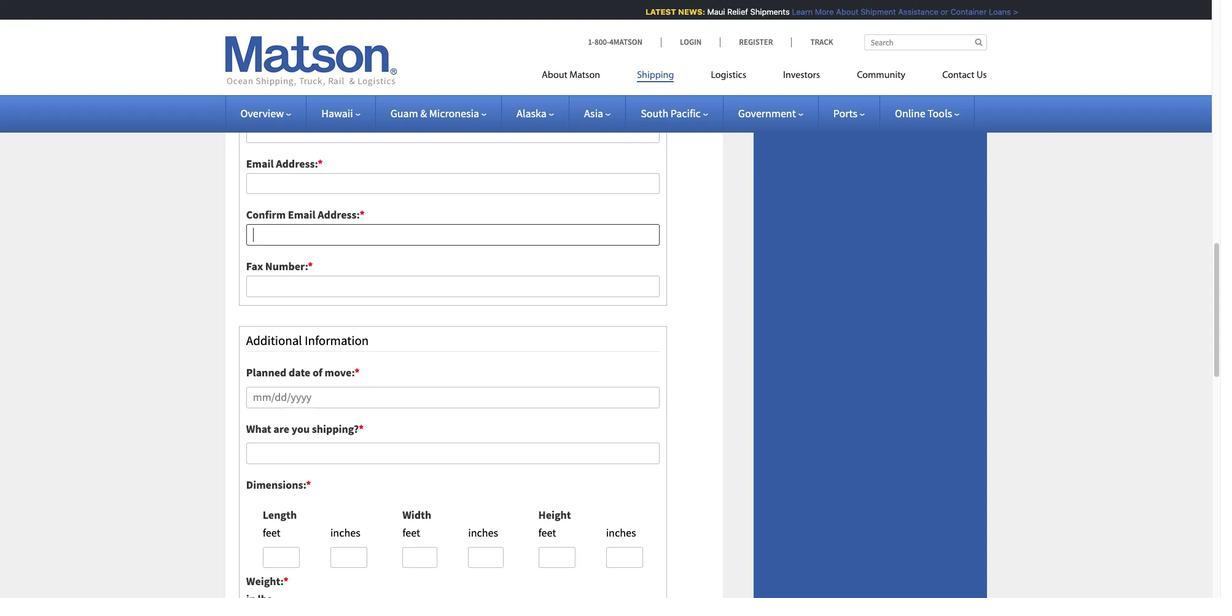 Task type: locate. For each thing, give the bounding box(es) containing it.
about right more
[[832, 7, 855, 17]]

1 horizontal spatial feet
[[403, 526, 420, 540]]

guam & micronesia link
[[391, 106, 487, 120]]

additional
[[246, 333, 302, 349]]

community
[[857, 71, 906, 81]]

1 vertical spatial address:
[[318, 208, 360, 222]]

1 horizontal spatial about
[[832, 7, 855, 17]]

1 horizontal spatial email
[[288, 208, 316, 222]]

&
[[420, 106, 427, 120]]

number:
[[280, 105, 322, 119], [265, 259, 308, 273]]

2 horizontal spatial inches
[[606, 526, 636, 540]]

None telephone field
[[246, 122, 660, 143], [246, 276, 660, 297], [246, 122, 660, 143], [246, 276, 660, 297]]

investors
[[784, 71, 820, 81]]

government
[[739, 106, 796, 120]]

or
[[937, 7, 944, 17]]

width
[[403, 508, 432, 522]]

1 horizontal spatial inches
[[468, 526, 498, 540]]

contact left us
[[943, 71, 975, 81]]

feet
[[263, 526, 281, 540], [403, 526, 420, 540], [539, 526, 556, 540]]

south pacific link
[[641, 106, 708, 120]]

micronesia
[[429, 106, 479, 120]]

feet for width
[[403, 526, 420, 540]]

shipper
[[246, 16, 289, 33]]

contact up blue matson logo with ocean, shipping, truck, rail and logistics written beneath it.
[[291, 16, 333, 33]]

dimensions: *
[[246, 478, 311, 492]]

pacific
[[671, 106, 701, 120]]

4matson
[[610, 37, 643, 47]]

feet down height
[[539, 526, 556, 540]]

login link
[[661, 37, 720, 47]]

about
[[832, 7, 855, 17], [542, 71, 568, 81]]

shipping
[[637, 71, 674, 81]]

Width text field
[[403, 547, 438, 569]]

email
[[246, 157, 274, 171], [288, 208, 316, 222]]

email down overview
[[246, 157, 274, 171]]

inches for width
[[468, 526, 498, 540]]

0 horizontal spatial contact
[[291, 16, 333, 33]]

None text field
[[468, 547, 504, 569]]

0 horizontal spatial feet
[[263, 526, 281, 540]]

assistance
[[894, 7, 935, 17]]

online tools
[[895, 106, 953, 120]]

None text field
[[246, 70, 660, 92], [246, 443, 660, 465], [331, 547, 368, 569], [606, 547, 643, 569], [246, 70, 660, 92], [246, 443, 660, 465], [331, 547, 368, 569], [606, 547, 643, 569]]

number: right fax
[[265, 259, 308, 273]]

about left matson
[[542, 71, 568, 81]]

0 horizontal spatial about
[[542, 71, 568, 81]]

shipping link
[[619, 65, 693, 90]]

0 vertical spatial email
[[246, 157, 274, 171]]

None email field
[[246, 173, 660, 194], [246, 224, 660, 246], [246, 173, 660, 194], [246, 224, 660, 246]]

loans
[[985, 7, 1007, 17]]

news:
[[674, 7, 701, 17]]

Search search field
[[864, 34, 987, 50]]

length
[[263, 508, 297, 522]]

>
[[1009, 7, 1014, 17]]

overview link
[[241, 106, 291, 120]]

3 feet from the left
[[539, 526, 556, 540]]

2 horizontal spatial feet
[[539, 526, 556, 540]]

inches
[[331, 526, 361, 540], [468, 526, 498, 540], [606, 526, 636, 540]]

1 vertical spatial contact
[[943, 71, 975, 81]]

0 horizontal spatial email
[[246, 157, 274, 171]]

contact us
[[943, 71, 987, 81]]

email right 'confirm'
[[288, 208, 316, 222]]

1 vertical spatial about
[[542, 71, 568, 81]]

1-800-4matson link
[[588, 37, 661, 47]]

name: *
[[246, 49, 283, 63]]

feet down "width"
[[403, 526, 420, 540]]

2 feet from the left
[[403, 526, 420, 540]]

move:
[[325, 366, 355, 380]]

information
[[336, 16, 400, 33], [305, 333, 369, 349]]

of
[[313, 366, 323, 380]]

contact
[[291, 16, 333, 33], [943, 71, 975, 81]]

number: right 'phone'
[[280, 105, 322, 119]]

asia link
[[584, 106, 611, 120]]

0 vertical spatial address:
[[276, 157, 318, 171]]

feet for length
[[263, 526, 281, 540]]

*
[[278, 49, 283, 63], [322, 105, 327, 119], [318, 157, 323, 171], [360, 208, 365, 222], [308, 259, 313, 273], [355, 366, 360, 380], [359, 422, 364, 436], [306, 478, 311, 492], [284, 575, 289, 589]]

learn more about shipment assistance or container loans > link
[[788, 7, 1014, 17]]

None search field
[[864, 34, 987, 50]]

logistics link
[[693, 65, 765, 90]]

address:
[[276, 157, 318, 171], [318, 208, 360, 222]]

hawaii
[[322, 106, 353, 120]]

confirm email address: *
[[246, 208, 365, 222]]

feet down length
[[263, 526, 281, 540]]

0 horizontal spatial inches
[[331, 526, 361, 540]]

1 vertical spatial email
[[288, 208, 316, 222]]

1 inches from the left
[[331, 526, 361, 540]]

learn
[[788, 7, 809, 17]]

1 feet from the left
[[263, 526, 281, 540]]

1 vertical spatial number:
[[265, 259, 308, 273]]

3 inches from the left
[[606, 526, 636, 540]]

government link
[[739, 106, 804, 120]]

1 horizontal spatial contact
[[943, 71, 975, 81]]

2 inches from the left
[[468, 526, 498, 540]]

email address: *
[[246, 157, 323, 171]]

0 vertical spatial number:
[[280, 105, 322, 119]]

south pacific
[[641, 106, 701, 120]]

weight: *
[[246, 575, 289, 589]]



Task type: describe. For each thing, give the bounding box(es) containing it.
0 vertical spatial about
[[832, 7, 855, 17]]

inches for height
[[606, 526, 636, 540]]

register link
[[720, 37, 792, 47]]

confirm
[[246, 208, 286, 222]]

shipper contact information
[[246, 16, 400, 33]]

planned
[[246, 366, 287, 380]]

overview
[[241, 106, 284, 120]]

phone number: *
[[246, 105, 327, 119]]

blue matson logo with ocean, shipping, truck, rail and logistics written beneath it. image
[[225, 36, 397, 87]]

guam
[[391, 106, 418, 120]]

1-800-4matson
[[588, 37, 643, 47]]

ports
[[834, 106, 858, 120]]

height
[[539, 508, 571, 522]]

Length text field
[[263, 547, 300, 569]]

shipping?
[[312, 422, 359, 436]]

name:
[[246, 49, 278, 63]]

register
[[739, 37, 773, 47]]

track
[[811, 37, 834, 47]]

shipment
[[857, 7, 892, 17]]

planned date of move: *
[[246, 366, 360, 380]]

0 vertical spatial contact
[[291, 16, 333, 33]]

additional information
[[246, 333, 369, 349]]

us
[[977, 71, 987, 81]]

relief
[[723, 7, 744, 17]]

you
[[292, 422, 310, 436]]

mm/dd/yyyy text field
[[246, 387, 660, 408]]

fax
[[246, 259, 263, 273]]

about inside 'link'
[[542, 71, 568, 81]]

Height text field
[[539, 547, 576, 569]]

hawaii link
[[322, 106, 361, 120]]

number: for phone number:
[[280, 105, 322, 119]]

contact us link
[[924, 65, 987, 90]]

about matson link
[[542, 65, 619, 90]]

contact inside top menu navigation
[[943, 71, 975, 81]]

number: for fax number:
[[265, 259, 308, 273]]

login
[[680, 37, 702, 47]]

feet for height
[[539, 526, 556, 540]]

online tools link
[[895, 106, 960, 120]]

container
[[947, 7, 983, 17]]

1 vertical spatial information
[[305, 333, 369, 349]]

what
[[246, 422, 271, 436]]

top menu navigation
[[542, 65, 987, 90]]

investors link
[[765, 65, 839, 90]]

0 vertical spatial information
[[336, 16, 400, 33]]

weight:
[[246, 575, 284, 589]]

asia
[[584, 106, 604, 120]]

are
[[274, 422, 290, 436]]

ports link
[[834, 106, 865, 120]]

maui
[[703, 7, 721, 17]]

matson
[[570, 71, 600, 81]]

inches for length
[[331, 526, 361, 540]]

alaska
[[517, 106, 547, 120]]

guam & micronesia
[[391, 106, 479, 120]]

what are you shipping? *
[[246, 422, 364, 436]]

shipments
[[746, 7, 786, 17]]

logistics
[[711, 71, 747, 81]]

latest
[[642, 7, 672, 17]]

about matson
[[542, 71, 600, 81]]

alaska link
[[517, 106, 554, 120]]

latest news: maui relief shipments learn more about shipment assistance or container loans >
[[642, 7, 1014, 17]]

online
[[895, 106, 926, 120]]

800-
[[595, 37, 610, 47]]

1-
[[588, 37, 595, 47]]

phone
[[246, 105, 277, 119]]

date
[[289, 366, 311, 380]]

fax number: *
[[246, 259, 313, 273]]

track link
[[792, 37, 834, 47]]

dimensions:
[[246, 478, 306, 492]]

tools
[[928, 106, 953, 120]]

community link
[[839, 65, 924, 90]]

search image
[[976, 38, 983, 46]]

south
[[641, 106, 669, 120]]

more
[[811, 7, 830, 17]]



Task type: vqa. For each thing, say whether or not it's contained in the screenshot.
top "Number:"
yes



